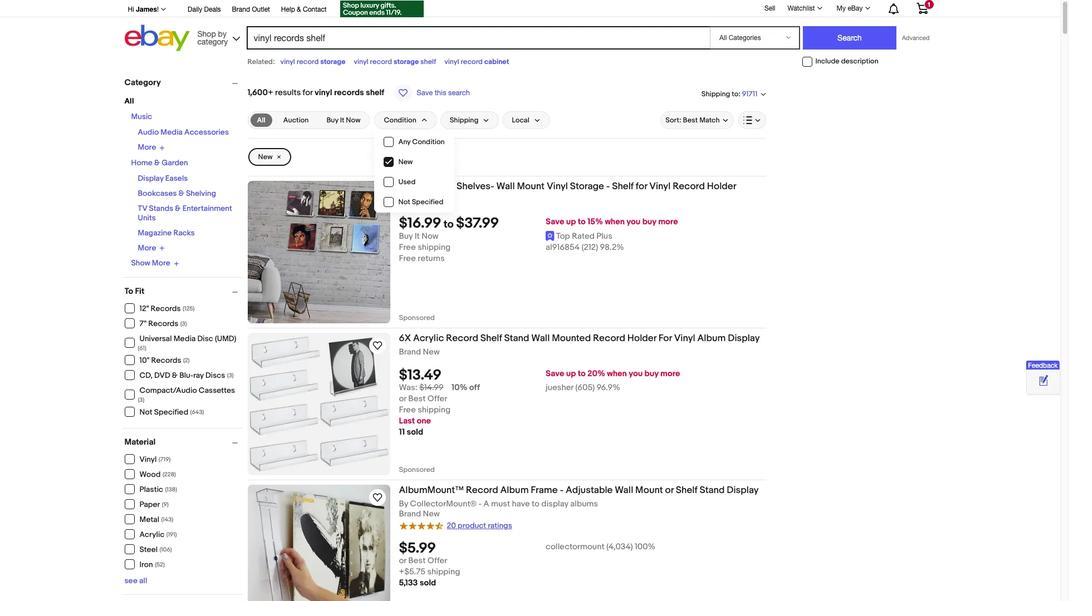 Task type: locate. For each thing, give the bounding box(es) containing it.
vinyl right related:
[[280, 57, 295, 66]]

1 vertical spatial save
[[546, 217, 564, 227]]

brand down used
[[399, 195, 421, 206]]

free
[[399, 242, 416, 253], [399, 254, 416, 264], [399, 405, 416, 416]]

buy right the 15%
[[643, 217, 657, 227]]

- left a
[[479, 499, 482, 510]]

save up to 15% when you buy more buy it now
[[399, 217, 678, 242]]

2 horizontal spatial -
[[606, 181, 610, 192]]

(125)
[[183, 305, 195, 312]]

for right results
[[303, 87, 313, 98]]

2 up from the top
[[566, 369, 576, 379]]

shipping inside 'shipping' dropdown button
[[450, 116, 479, 125]]

more down audio
[[138, 143, 156, 152]]

1 horizontal spatial shipping
[[702, 89, 730, 98]]

(61)
[[138, 344, 146, 352]]

record
[[422, 181, 455, 192], [673, 181, 705, 192], [446, 333, 478, 344], [593, 333, 625, 344], [466, 485, 498, 496]]

shipping right +$5.75
[[427, 567, 460, 578]]

wall left mounted at the bottom of page
[[532, 333, 550, 344]]

paper
[[140, 500, 160, 510]]

record
[[297, 57, 319, 66], [370, 57, 392, 66], [461, 57, 483, 66]]

1 up from the top
[[566, 217, 576, 227]]

acrylic right '6x'
[[413, 333, 444, 344]]

1 vertical spatial it
[[415, 231, 420, 242]]

sold
[[407, 427, 423, 438], [420, 578, 436, 589]]

when up 96.9%
[[607, 369, 627, 379]]

20 product ratings
[[447, 521, 512, 531]]

save up juesher
[[546, 369, 564, 379]]

shipping inside shipping to : 91711
[[702, 89, 730, 98]]

mount
[[517, 181, 545, 192], [636, 485, 663, 496]]

to left the 15%
[[578, 217, 586, 227]]

more inside button
[[152, 259, 170, 268]]

1 horizontal spatial specified
[[412, 198, 444, 207]]

2 storage from the left
[[394, 57, 419, 66]]

1 horizontal spatial not
[[398, 198, 410, 207]]

to inside the '$16.99 to $37.99'
[[444, 218, 454, 231]]

1 vertical spatial up
[[566, 369, 576, 379]]

sold inside collectormount (4,034) 100% or best offer +$5.75 shipping 5,133 sold
[[420, 578, 436, 589]]

save inside save up to 15% when you buy more buy it now
[[546, 217, 564, 227]]

offer
[[428, 394, 447, 404], [428, 556, 447, 567]]

1 vertical spatial album
[[500, 485, 529, 496]]

records up '7" records (3)'
[[151, 304, 181, 314]]

sold inside juesher (605) 96.9% or best offer free shipping last one 11 sold
[[407, 427, 423, 438]]

feedback
[[1028, 362, 1058, 370]]

rated
[[572, 231, 595, 242]]

display
[[138, 173, 164, 183], [728, 333, 760, 344], [727, 485, 759, 496]]

shipping for shipping
[[450, 116, 479, 125]]

records for 12" records
[[151, 304, 181, 314]]

brand down "albummount™" at the left of the page
[[399, 509, 421, 520]]

All selected text field
[[257, 115, 266, 125]]

100%
[[635, 542, 656, 553]]

0 vertical spatial you
[[627, 217, 641, 227]]

free inside juesher (605) 96.9% or best offer free shipping last one 11 sold
[[399, 405, 416, 416]]

3 free from the top
[[399, 405, 416, 416]]

0 horizontal spatial shelf
[[481, 333, 502, 344]]

buy inside save up to 15% when you buy more buy it now
[[643, 217, 657, 227]]

2 horizontal spatial wall
[[615, 485, 633, 496]]

or inside juesher (605) 96.9% or best offer free shipping last one 11 sold
[[399, 394, 407, 404]]

3 record from the left
[[461, 57, 483, 66]]

sold right 11
[[407, 427, 423, 438]]

1 vertical spatial media
[[174, 334, 196, 343]]

0 vertical spatial album
[[698, 333, 726, 344]]

1 vertical spatial more
[[138, 243, 156, 253]]

used
[[398, 178, 416, 187]]

wall right shelves-
[[497, 181, 515, 192]]

condition right any
[[412, 138, 445, 146]]

bookcases
[[138, 189, 177, 198]]

free down free shipping
[[399, 254, 416, 264]]

2 free from the top
[[399, 254, 416, 264]]

to left 91711
[[732, 89, 739, 98]]

album inside 6x acrylic record shelf stand wall mounted record holder for vinyl album display brand new
[[698, 333, 726, 344]]

0 vertical spatial display
[[138, 173, 164, 183]]

0 vertical spatial shelf
[[612, 181, 634, 192]]

it up free shipping
[[415, 231, 420, 242]]

2 horizontal spatial shelf
[[676, 485, 698, 496]]

when inside save up to 15% when you buy more buy it now
[[605, 217, 625, 227]]

0 vertical spatial shipping
[[418, 242, 451, 253]]

1 vertical spatial (3)
[[227, 372, 234, 379]]

paper (9)
[[140, 500, 169, 510]]

free down $16.99
[[399, 242, 416, 253]]

returns
[[418, 254, 445, 264]]

1 vertical spatial free
[[399, 254, 416, 264]]

& down bookcases & shelving link
[[175, 204, 181, 213]]

2 vertical spatial best
[[408, 556, 426, 567]]

0 vertical spatial not
[[398, 198, 410, 207]]

(3) inside '7" records (3)'
[[180, 320, 187, 328]]

more
[[138, 143, 156, 152], [138, 243, 156, 253], [152, 259, 170, 268]]

2 horizontal spatial (3)
[[227, 372, 234, 379]]

(3) down (125)
[[180, 320, 187, 328]]

1 vertical spatial shipping
[[418, 405, 451, 416]]

0 vertical spatial save
[[417, 89, 433, 97]]

vinyl record storage
[[280, 57, 346, 66]]

more for save up to 20% when you buy more
[[661, 369, 680, 379]]

1 vertical spatial buy
[[399, 231, 413, 242]]

2 record from the left
[[370, 57, 392, 66]]

0 vertical spatial holder
[[707, 181, 737, 192]]

& left blu-
[[172, 371, 178, 380]]

- up "display"
[[560, 485, 564, 496]]

wall inside vinyl record shelves- wall mount vinyl storage - shelf for vinyl record holder brand new
[[497, 181, 515, 192]]

shelf
[[421, 57, 436, 66], [366, 87, 384, 98]]

shelving
[[186, 189, 216, 198]]

include description
[[816, 57, 879, 66]]

1 vertical spatial more
[[661, 369, 680, 379]]

now inside save up to 15% when you buy more buy it now
[[422, 231, 439, 242]]

save for save up to 15% when you buy more buy it now
[[546, 217, 564, 227]]

tv stands & entertainment units link
[[138, 204, 232, 223]]

0 horizontal spatial all
[[124, 96, 134, 106]]

2 vertical spatial or
[[399, 556, 407, 567]]

offer inside juesher (605) 96.9% or best offer free shipping last one 11 sold
[[428, 394, 447, 404]]

0 vertical spatial records
[[151, 304, 181, 314]]

save left this
[[417, 89, 433, 97]]

ratings
[[488, 521, 512, 531]]

0 horizontal spatial specified
[[154, 408, 188, 417]]

storage for vinyl record storage
[[320, 57, 346, 66]]

vinyl up records
[[354, 57, 369, 66]]

metal (143)
[[140, 515, 173, 525]]

15%
[[588, 217, 603, 227]]

1 horizontal spatial -
[[560, 485, 564, 496]]

specified up $16.99
[[412, 198, 444, 207]]

1 horizontal spatial acrylic
[[413, 333, 444, 344]]

not
[[398, 198, 410, 207], [140, 408, 152, 417]]

james
[[136, 5, 157, 13]]

help & contact link
[[281, 4, 327, 16]]

& down easels
[[179, 189, 184, 198]]

brand inside 6x acrylic record shelf stand wall mounted record holder for vinyl album display brand new
[[399, 347, 421, 358]]

or inside collectormount (4,034) 100% or best offer +$5.75 shipping 5,133 sold
[[399, 556, 407, 567]]

shipping down search
[[450, 116, 479, 125]]

new down any
[[398, 158, 413, 167]]

to
[[124, 286, 133, 297]]

0 horizontal spatial holder
[[628, 333, 657, 344]]

best right sort:
[[683, 116, 698, 125]]

0 horizontal spatial mount
[[517, 181, 545, 192]]

shelf up 'save this search' button
[[421, 57, 436, 66]]

mounted
[[552, 333, 591, 344]]

1 vertical spatial condition
[[412, 138, 445, 146]]

free up last
[[399, 405, 416, 416]]

1 vertical spatial records
[[148, 319, 178, 329]]

shipping inside collectormount (4,034) 100% or best offer +$5.75 shipping 5,133 sold
[[427, 567, 460, 578]]

when for 15%
[[605, 217, 625, 227]]

best inside juesher (605) 96.9% or best offer free shipping last one 11 sold
[[408, 394, 426, 404]]

offer inside collectormount (4,034) 100% or best offer +$5.75 shipping 5,133 sold
[[428, 556, 447, 567]]

0 vertical spatial specified
[[412, 198, 444, 207]]

-
[[606, 181, 610, 192], [560, 485, 564, 496], [479, 499, 482, 510]]

& right 'help'
[[297, 6, 301, 13]]

vinyl
[[399, 181, 420, 192], [547, 181, 568, 192], [650, 181, 671, 192], [674, 333, 695, 344], [140, 455, 157, 465]]

main content containing $16.99
[[248, 72, 766, 602]]

vinyl up search
[[445, 57, 459, 66]]

shipping left :
[[702, 89, 730, 98]]

0 vertical spatial buy
[[643, 217, 657, 227]]

1 vertical spatial best
[[408, 394, 426, 404]]

0 horizontal spatial now
[[346, 116, 361, 125]]

more button down audio
[[138, 143, 165, 152]]

more right show
[[152, 259, 170, 268]]

shipping inside juesher (605) 96.9% or best offer free shipping last one 11 sold
[[418, 405, 451, 416]]

wall right adjustable
[[615, 485, 633, 496]]

acrylic inside 6x acrylic record shelf stand wall mounted record holder for vinyl album display brand new
[[413, 333, 444, 344]]

my
[[837, 4, 846, 12]]

mount inside vinyl record shelves- wall mount vinyl storage - shelf for vinyl record holder brand new
[[517, 181, 545, 192]]

&
[[297, 6, 301, 13], [154, 158, 160, 167], [179, 189, 184, 198], [175, 204, 181, 213], [172, 371, 178, 380]]

0 vertical spatial buy
[[327, 116, 339, 125]]

you for 20%
[[629, 369, 643, 379]]

iron (52)
[[140, 560, 165, 570]]

0 horizontal spatial shelf
[[366, 87, 384, 98]]

96.9%
[[597, 383, 620, 393]]

0 horizontal spatial not
[[140, 408, 152, 417]]

now down records
[[346, 116, 361, 125]]

1 vertical spatial specified
[[154, 408, 188, 417]]

6x
[[399, 333, 411, 344]]

2 vertical spatial shipping
[[427, 567, 460, 578]]

or for juesher (605) 96.9% or best offer free shipping last one 11 sold
[[399, 394, 407, 404]]

condition up any
[[384, 116, 416, 125]]

records for 10" records
[[151, 356, 181, 365]]

up up juesher
[[566, 369, 576, 379]]

0 vertical spatial -
[[606, 181, 610, 192]]

get the coupon image
[[340, 1, 424, 17]]

(3) right the "discs"
[[227, 372, 234, 379]]

0 vertical spatial wall
[[497, 181, 515, 192]]

& inside account navigation
[[297, 6, 301, 13]]

(2)
[[183, 357, 190, 364]]

0 vertical spatial acrylic
[[413, 333, 444, 344]]

(212)
[[582, 242, 598, 253]]

1 horizontal spatial stand
[[700, 485, 725, 496]]

new down used link
[[423, 195, 440, 206]]

- inside vinyl record shelves- wall mount vinyl storage - shelf for vinyl record holder brand new
[[606, 181, 610, 192]]

0 vertical spatial offer
[[428, 394, 447, 404]]

1 vertical spatial stand
[[700, 485, 725, 496]]

media inside universal media disc (umd) (61)
[[174, 334, 196, 343]]

up for 20%
[[566, 369, 576, 379]]

main content
[[248, 72, 766, 602]]

holder inside vinyl record shelves- wall mount vinyl storage - shelf for vinyl record holder brand new
[[707, 181, 737, 192]]

more inside save up to 15% when you buy more buy it now
[[658, 217, 678, 227]]

1 horizontal spatial it
[[415, 231, 420, 242]]

wall inside 'albummount™ record album frame - adjustable wall mount or shelf stand display by collectormount® - a must have to display albums brand new'
[[615, 485, 633, 496]]

1 record from the left
[[297, 57, 319, 66]]

buy right 20%
[[645, 369, 659, 379]]

up inside save up to 15% when you buy more buy it now
[[566, 217, 576, 227]]

0 horizontal spatial storage
[[320, 57, 346, 66]]

0 vertical spatial free
[[399, 242, 416, 253]]

buy up free shipping
[[399, 231, 413, 242]]

vinyl for vinyl record cabinet
[[445, 57, 459, 66]]

best down was: $14.99
[[408, 394, 426, 404]]

1 horizontal spatial buy
[[399, 231, 413, 242]]

1 vertical spatial sold
[[420, 578, 436, 589]]

sort: best match
[[666, 116, 720, 125]]

specified inside not specified link
[[412, 198, 444, 207]]

or for collectormount (4,034) 100% or best offer +$5.75 shipping 5,133 sold
[[399, 556, 407, 567]]

offer down 20
[[428, 556, 447, 567]]

0 horizontal spatial it
[[340, 116, 344, 125]]

condition
[[384, 116, 416, 125], [412, 138, 445, 146]]

(4,034)
[[607, 542, 633, 553]]

0 horizontal spatial record
[[297, 57, 319, 66]]

2 vertical spatial shelf
[[676, 485, 698, 496]]

1 vertical spatial mount
[[636, 485, 663, 496]]

storage for vinyl record storage shelf
[[394, 57, 419, 66]]

new up $13.49
[[423, 347, 440, 358]]

shipping for shipping to : 91711
[[702, 89, 730, 98]]

new link down any condition
[[375, 152, 454, 172]]

0 vertical spatial or
[[399, 394, 407, 404]]

(3) inside compact/audio cassettes (3)
[[138, 396, 144, 404]]

0 vertical spatial shelf
[[421, 57, 436, 66]]

save up top rated plus icon
[[546, 217, 564, 227]]

2 vertical spatial records
[[151, 356, 181, 365]]

best up +$5.75
[[408, 556, 426, 567]]

0 vertical spatial up
[[566, 217, 576, 227]]

record up 1,600 + results for vinyl records shelf
[[297, 57, 319, 66]]

$5.99
[[399, 540, 436, 558]]

offer for one
[[428, 394, 447, 404]]

top rated plus image
[[546, 231, 555, 241]]

1 offer from the top
[[428, 394, 447, 404]]

1 horizontal spatial wall
[[532, 333, 550, 344]]

0 horizontal spatial for
[[303, 87, 313, 98]]

buy inside save up to 15% when you buy more buy it now
[[399, 231, 413, 242]]

0 horizontal spatial (3)
[[138, 396, 144, 404]]

media left the disc
[[174, 334, 196, 343]]

buy for save up to 15% when you buy more buy it now
[[643, 217, 657, 227]]

best
[[683, 116, 698, 125], [408, 394, 426, 404], [408, 556, 426, 567]]

1 vertical spatial buy
[[645, 369, 659, 379]]

2 offer from the top
[[428, 556, 447, 567]]

new link down all link
[[248, 148, 292, 166]]

1 vertical spatial for
[[636, 181, 647, 192]]

juesher (605) 96.9% or best offer free shipping last one 11 sold
[[399, 383, 620, 438]]

0 vertical spatial when
[[605, 217, 625, 227]]

1 vertical spatial not
[[140, 408, 152, 417]]

0 horizontal spatial album
[[500, 485, 529, 496]]

now up free shipping
[[422, 231, 439, 242]]

album up have
[[500, 485, 529, 496]]

for right storage
[[636, 181, 647, 192]]

1 storage from the left
[[320, 57, 346, 66]]

buy
[[327, 116, 339, 125], [399, 231, 413, 242]]

more up show more at the top left
[[138, 243, 156, 253]]

album right "for"
[[698, 333, 726, 344]]

media right audio
[[161, 128, 183, 137]]

(228)
[[163, 471, 176, 478]]

you right the 15%
[[627, 217, 641, 227]]

record down get the coupon "image"
[[370, 57, 392, 66]]

all up music
[[124, 96, 134, 106]]

hi
[[128, 6, 134, 13]]

shipping for collectormount (4,034) 100% or best offer +$5.75 shipping 5,133 sold
[[427, 567, 460, 578]]

buy it now link
[[320, 114, 367, 127]]

2 vertical spatial (3)
[[138, 396, 144, 404]]

you
[[627, 217, 641, 227], [629, 369, 643, 379]]

0 vertical spatial sold
[[407, 427, 423, 438]]

easels
[[165, 173, 188, 183]]

specified down compact/audio
[[154, 408, 188, 417]]

al916854
[[546, 242, 580, 253]]

10" records (2)
[[140, 356, 190, 365]]

when up plus on the top
[[605, 217, 625, 227]]

save
[[417, 89, 433, 97], [546, 217, 564, 227], [546, 369, 564, 379]]

not up material
[[140, 408, 152, 417]]

(643)
[[190, 409, 204, 416]]

6x acrylic record shelf stand wall mounted record holder for vinyl album display heading
[[399, 333, 760, 344]]

Search for anything text field
[[248, 27, 708, 48]]

brand inside 'albummount™ record album frame - adjustable wall mount or shelf stand display by collectormount® - a must have to display albums brand new'
[[399, 509, 421, 520]]

outlet
[[252, 6, 270, 13]]

for
[[659, 333, 672, 344]]

1 horizontal spatial mount
[[636, 485, 663, 496]]

acrylic down the metal
[[140, 530, 165, 540]]

new down "albummount™" at the left of the page
[[423, 509, 440, 520]]

display inside 6x acrylic record shelf stand wall mounted record holder for vinyl album display brand new
[[728, 333, 760, 344]]

0 horizontal spatial wall
[[497, 181, 515, 192]]

shipping up returns
[[418, 242, 451, 253]]

1 horizontal spatial all
[[257, 116, 266, 125]]

auction
[[283, 116, 309, 125]]

tv
[[138, 204, 147, 213]]

all down 1,600
[[257, 116, 266, 125]]

(3) down cd,
[[138, 396, 144, 404]]

record down 'search for anything' "text field"
[[461, 57, 483, 66]]

record for vinyl record cabinet
[[461, 57, 483, 66]]

- right storage
[[606, 181, 610, 192]]

more button up show more at the top left
[[138, 243, 165, 253]]

shop by category
[[197, 29, 228, 46]]

1 horizontal spatial (3)
[[180, 320, 187, 328]]

1 vertical spatial more button
[[138, 243, 165, 253]]

0 horizontal spatial stand
[[504, 333, 529, 344]]

brand down '6x'
[[399, 347, 421, 358]]

$14.99
[[419, 383, 444, 393]]

shelf right records
[[366, 87, 384, 98]]

records up dvd
[[151, 356, 181, 365]]

1 vertical spatial shelf
[[481, 333, 502, 344]]

vinyl record shelves- wall mount vinyl storage - shelf for vinyl record holder heading
[[399, 181, 737, 192]]

1 vertical spatial offer
[[428, 556, 447, 567]]

acrylic (191)
[[140, 530, 177, 540]]

it inside buy it now link
[[340, 116, 344, 125]]

brand left outlet
[[232, 6, 250, 13]]

it inside save up to 15% when you buy more buy it now
[[415, 231, 420, 242]]

0 vertical spatial more
[[658, 217, 678, 227]]

storage up records
[[320, 57, 346, 66]]

1 horizontal spatial album
[[698, 333, 726, 344]]

off
[[469, 383, 480, 393]]

blu-
[[179, 371, 193, 380]]

0 horizontal spatial -
[[479, 499, 482, 510]]

1 vertical spatial shipping
[[450, 116, 479, 125]]

to right have
[[532, 499, 540, 510]]

None submit
[[803, 26, 897, 50]]

storage up 'save this search' button
[[394, 57, 419, 66]]

1 horizontal spatial for
[[636, 181, 647, 192]]

storage
[[320, 57, 346, 66], [394, 57, 419, 66]]

stand
[[504, 333, 529, 344], [700, 485, 725, 496]]

you inside save up to 15% when you buy more buy it now
[[627, 217, 641, 227]]

to fit
[[124, 286, 144, 297]]

best inside collectormount (4,034) 100% or best offer +$5.75 shipping 5,133 sold
[[408, 556, 426, 567]]

you right 20%
[[629, 369, 643, 379]]

to right $16.99
[[444, 218, 454, 231]]

category
[[197, 37, 228, 46]]

up up top
[[566, 217, 576, 227]]

$16.99 to $37.99
[[399, 215, 499, 232]]

bookcases & shelving link
[[138, 189, 216, 198]]

new
[[258, 153, 273, 162], [398, 158, 413, 167], [423, 195, 440, 206], [423, 347, 440, 358], [423, 509, 440, 520]]

2 horizontal spatial record
[[461, 57, 483, 66]]

0 vertical spatial shipping
[[702, 89, 730, 98]]

one
[[417, 416, 431, 427]]

shipping up one
[[418, 405, 451, 416]]

or inside 'albummount™ record album frame - adjustable wall mount or shelf stand display by collectormount® - a must have to display albums brand new'
[[665, 485, 674, 496]]

2 vertical spatial display
[[727, 485, 759, 496]]

1 vertical spatial or
[[665, 485, 674, 496]]

1 horizontal spatial holder
[[707, 181, 737, 192]]

brand outlet link
[[232, 4, 270, 16]]

save inside button
[[417, 89, 433, 97]]

records down 12" records (125)
[[148, 319, 178, 329]]

not down used
[[398, 198, 410, 207]]

it down records
[[340, 116, 344, 125]]

12"
[[140, 304, 149, 314]]

records
[[151, 304, 181, 314], [148, 319, 178, 329], [151, 356, 181, 365]]

sold down +$5.75
[[420, 578, 436, 589]]

0 vertical spatial media
[[161, 128, 183, 137]]

2 vertical spatial save
[[546, 369, 564, 379]]

record inside 'albummount™ record album frame - adjustable wall mount or shelf stand display by collectormount® - a must have to display albums brand new'
[[466, 485, 498, 496]]

buy down records
[[327, 116, 339, 125]]

offer down $14.99
[[428, 394, 447, 404]]

brand inside vinyl record shelves- wall mount vinyl storage - shelf for vinyl record holder brand new
[[399, 195, 421, 206]]

1 more button from the top
[[138, 143, 165, 152]]



Task type: describe. For each thing, give the bounding box(es) containing it.
not for not specified (643)
[[140, 408, 152, 417]]

shop by category banner
[[122, 0, 937, 54]]

ebay
[[848, 4, 863, 12]]

(3) for 7" records
[[180, 320, 187, 328]]

(138)
[[165, 486, 177, 493]]

show more
[[131, 259, 170, 268]]

new inside 6x acrylic record shelf stand wall mounted record holder for vinyl album display brand new
[[423, 347, 440, 358]]

category
[[124, 77, 161, 88]]

results
[[275, 87, 301, 98]]

display easels bookcases & shelving tv stands & entertainment units magazine racks
[[138, 173, 232, 238]]

records for 7" records
[[148, 319, 178, 329]]

albummount™ record album frame - adjustable wall mount or shelf stand display by collectormount® - a must have to display albums brand new
[[399, 485, 759, 520]]

1 horizontal spatial new link
[[375, 152, 454, 172]]

collectormount®
[[410, 499, 477, 510]]

match
[[700, 116, 720, 125]]

advanced
[[902, 35, 930, 41]]

my ebay
[[837, 4, 863, 12]]

iron
[[140, 560, 153, 570]]

see all button
[[124, 576, 147, 586]]

disc
[[197, 334, 213, 343]]

not specified
[[398, 198, 444, 207]]

0 vertical spatial more
[[138, 143, 156, 152]]

(3) for compact/audio cassettes
[[138, 396, 144, 404]]

vinyl for vinyl record storage
[[280, 57, 295, 66]]

metal
[[140, 515, 159, 525]]

for inside vinyl record shelves- wall mount vinyl storage - shelf for vinyl record holder brand new
[[636, 181, 647, 192]]

condition button
[[375, 111, 437, 129]]

watch 6x acrylic record shelf stand wall mounted record holder for vinyl album display image
[[371, 339, 384, 353]]

1,600
[[248, 87, 268, 98]]

shop
[[197, 29, 216, 38]]

watchlist link
[[782, 2, 827, 15]]

to up (605)
[[578, 369, 586, 379]]

material button
[[124, 437, 243, 448]]

vinyl record shelves- wall mount vinyl storage - shelf for vinyl record holder brand new
[[399, 181, 737, 206]]

(umd)
[[215, 334, 236, 343]]

any
[[398, 138, 411, 146]]

hi james !
[[128, 5, 159, 13]]

when for 20%
[[607, 369, 627, 379]]

media for universal
[[174, 334, 196, 343]]

stand inside 6x acrylic record shelf stand wall mounted record holder for vinyl album display brand new
[[504, 333, 529, 344]]

1 vertical spatial all
[[257, 116, 266, 125]]

mount inside 'albummount™ record album frame - adjustable wall mount or shelf stand display by collectormount® - a must have to display albums brand new'
[[636, 485, 663, 496]]

albummount™ record album frame - adjustable wall mount or shelf stand display heading
[[399, 485, 759, 496]]

2 more button from the top
[[138, 243, 165, 253]]

1 vertical spatial shelf
[[366, 87, 384, 98]]

albummount™ record album frame - adjustable wall mount or shelf stand display image
[[248, 485, 390, 602]]

accessories
[[184, 128, 229, 137]]

5,133
[[399, 578, 418, 589]]

(3) inside cd, dvd & blu-ray discs (3)
[[227, 372, 234, 379]]

listing options selector. list view selected. image
[[743, 116, 761, 125]]

up for 15%
[[566, 217, 576, 227]]

save this search
[[417, 89, 470, 97]]

home
[[131, 158, 152, 167]]

0 horizontal spatial buy
[[327, 116, 339, 125]]

vinyl inside 6x acrylic record shelf stand wall mounted record holder for vinyl album display brand new
[[674, 333, 695, 344]]

1 free from the top
[[399, 242, 416, 253]]

discs
[[206, 371, 225, 380]]

garden
[[162, 158, 188, 167]]

racks
[[173, 228, 195, 238]]

watchlist
[[788, 4, 815, 12]]

specified for not specified (643)
[[154, 408, 188, 417]]

help
[[281, 6, 295, 13]]

brand inside account navigation
[[232, 6, 250, 13]]

98.2%
[[600, 242, 624, 253]]

holder inside 6x acrylic record shelf stand wall mounted record holder for vinyl album display brand new
[[628, 333, 657, 344]]

free inside al916854 (212) 98.2% free returns
[[399, 254, 416, 264]]

universal media disc (umd) (61)
[[138, 334, 236, 352]]

must
[[491, 499, 510, 510]]

to inside save up to 15% when you buy more buy it now
[[578, 217, 586, 227]]

search
[[448, 89, 470, 97]]

media for audio
[[161, 128, 183, 137]]

last
[[399, 416, 415, 427]]

save up to 20% when you buy more
[[546, 369, 680, 379]]

plastic
[[140, 485, 163, 495]]

account navigation
[[122, 0, 937, 19]]

& right home
[[154, 158, 160, 167]]

save this search button
[[391, 84, 473, 102]]

0 horizontal spatial acrylic
[[140, 530, 165, 540]]

shop by category button
[[192, 25, 243, 49]]

save for save up to 20% when you buy more
[[546, 369, 564, 379]]

daily deals
[[188, 6, 221, 13]]

my ebay link
[[831, 2, 875, 15]]

stand inside 'albummount™ record album frame - adjustable wall mount or shelf stand display by collectormount® - a must have to display albums brand new'
[[700, 485, 725, 496]]

specified for not specified
[[412, 198, 444, 207]]

vinyl record shelves- wall mount vinyl storage - shelf for vinyl record holder image
[[248, 181, 390, 324]]

record for vinyl record storage
[[297, 57, 319, 66]]

compact/audio
[[140, 386, 197, 395]]

by
[[399, 499, 408, 510]]

to fit button
[[124, 286, 243, 297]]

save for save this search
[[417, 89, 433, 97]]

storage
[[570, 181, 604, 192]]

0 vertical spatial now
[[346, 116, 361, 125]]

album inside 'albummount™ record album frame - adjustable wall mount or shelf stand display by collectormount® - a must have to display albums brand new'
[[500, 485, 529, 496]]

product
[[458, 521, 486, 531]]

display inside the display easels bookcases & shelving tv stands & entertainment units magazine racks
[[138, 173, 164, 183]]

a
[[484, 499, 489, 510]]

was: $14.99
[[399, 383, 444, 393]]

vinyl record shelves- wall mount vinyl storage - shelf for vinyl record holder link
[[399, 181, 766, 195]]

wall inside 6x acrylic record shelf stand wall mounted record holder for vinyl album display brand new
[[532, 333, 550, 344]]

1 vertical spatial -
[[560, 485, 564, 496]]

vinyl (719)
[[140, 455, 171, 465]]

not for not specified
[[398, 198, 410, 207]]

(719)
[[159, 456, 171, 463]]

see all
[[124, 576, 147, 586]]

0 vertical spatial for
[[303, 87, 313, 98]]

more for save up to 15% when you buy more buy it now
[[658, 217, 678, 227]]

offer for sold
[[428, 556, 447, 567]]

20%
[[588, 369, 605, 379]]

sort: best match button
[[661, 111, 734, 129]]

new inside 'albummount™ record album frame - adjustable wall mount or shelf stand display by collectormount® - a must have to display albums brand new'
[[423, 509, 440, 520]]

(52)
[[155, 561, 165, 569]]

show more button
[[131, 258, 179, 268]]

shelf inside 6x acrylic record shelf stand wall mounted record holder for vinyl album display brand new
[[481, 333, 502, 344]]

dvd
[[154, 371, 170, 380]]

deals
[[204, 6, 221, 13]]

to inside 'albummount™ record album frame - adjustable wall mount or shelf stand display by collectormount® - a must have to display albums brand new'
[[532, 499, 540, 510]]

home & garden
[[131, 158, 188, 167]]

contact
[[303, 6, 327, 13]]

display inside 'albummount™ record album frame - adjustable wall mount or shelf stand display by collectormount® - a must have to display albums brand new'
[[727, 485, 759, 496]]

new inside vinyl record shelves- wall mount vinyl storage - shelf for vinyl record holder brand new
[[423, 195, 440, 206]]

shipping button
[[440, 111, 499, 129]]

1 horizontal spatial shelf
[[421, 57, 436, 66]]

magazine racks link
[[138, 228, 195, 238]]

:
[[739, 89, 741, 98]]

best inside sort: best match "dropdown button"
[[683, 116, 698, 125]]

vinyl for vinyl record storage shelf
[[354, 57, 369, 66]]

$13.49
[[399, 367, 442, 384]]

stands
[[149, 204, 173, 213]]

wood
[[140, 470, 161, 480]]

sell link
[[760, 4, 781, 12]]

you for 15%
[[627, 217, 641, 227]]

vinyl record cabinet
[[445, 57, 509, 66]]

plastic (138)
[[140, 485, 177, 495]]

new down all link
[[258, 153, 273, 162]]

vinyl left records
[[315, 87, 332, 98]]

steel (106)
[[140, 545, 172, 555]]

0 horizontal spatial new link
[[248, 148, 292, 166]]

7"
[[140, 319, 147, 329]]

none submit inside shop by category banner
[[803, 26, 897, 50]]

condition inside dropdown button
[[384, 116, 416, 125]]

91711
[[742, 90, 758, 99]]

display
[[542, 499, 569, 510]]

record for vinyl record storage shelf
[[370, 57, 392, 66]]

top
[[556, 231, 570, 242]]

best for collectormount (4,034) 100% or best offer +$5.75 shipping 5,133 sold
[[408, 556, 426, 567]]

sort:
[[666, 116, 682, 125]]

shipping for juesher (605) 96.9% or best offer free shipping last one 11 sold
[[418, 405, 451, 416]]

shelf inside 'albummount™ record album frame - adjustable wall mount or shelf stand display by collectormount® - a must have to display albums brand new'
[[676, 485, 698, 496]]

6x acrylic record shelf stand wall mounted record holder for vinyl album display image
[[248, 333, 390, 476]]

to inside shipping to : 91711
[[732, 89, 739, 98]]

+$5.75
[[399, 567, 426, 578]]

10"
[[140, 356, 150, 365]]

help & contact
[[281, 6, 327, 13]]

cd,
[[140, 371, 153, 380]]

20 product ratings link
[[399, 520, 512, 531]]

al916854 (212) 98.2% free returns
[[399, 242, 624, 264]]

show
[[131, 259, 150, 268]]

watch albummount™ record album frame - adjustable wall mount or shelf stand display image
[[371, 491, 384, 505]]

shelf inside vinyl record shelves- wall mount vinyl storage - shelf for vinyl record holder brand new
[[612, 181, 634, 192]]

buy for save up to 20% when you buy more
[[645, 369, 659, 379]]

plus
[[597, 231, 613, 242]]

best for juesher (605) 96.9% or best offer free shipping last one 11 sold
[[408, 394, 426, 404]]



Task type: vqa. For each thing, say whether or not it's contained in the screenshot.


